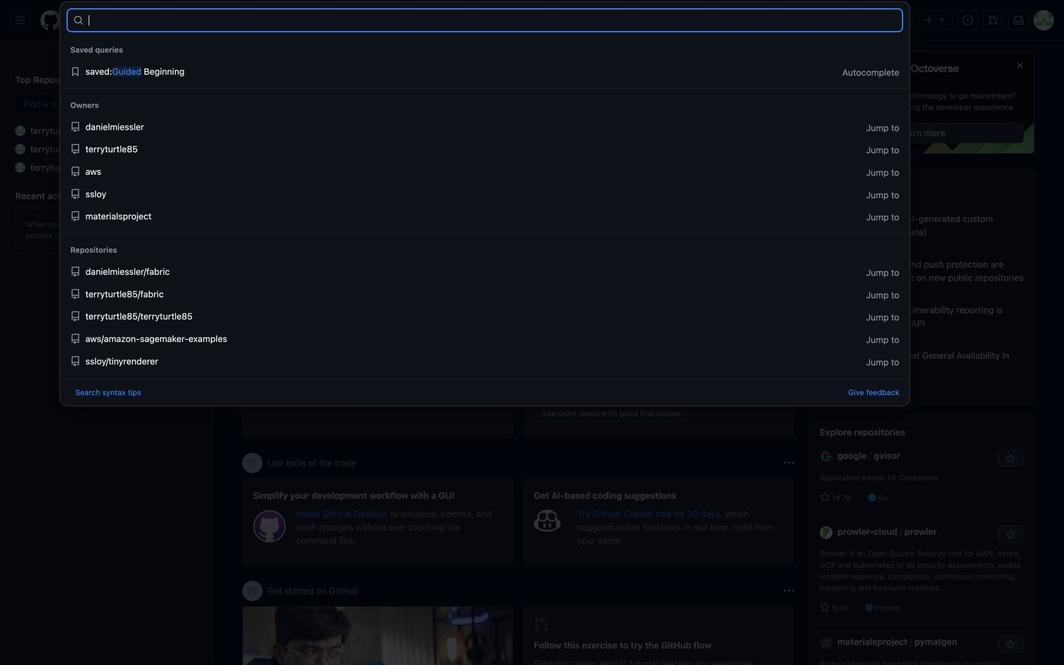 Task type: locate. For each thing, give the bounding box(es) containing it.
close image
[[1015, 60, 1025, 71]]

fabric image
[[15, 144, 25, 154]]

homepage image
[[41, 10, 61, 30]]

star this repository image for @google profile icon
[[1006, 454, 1016, 464]]

1 horizontal spatial git pull request image
[[988, 15, 998, 25]]

why am i seeing this? image
[[784, 458, 794, 468]]

try the github flow element
[[523, 606, 794, 665]]

star image up "@prowler-cloud profile" icon
[[820, 492, 830, 502]]

get ai-based coding suggestions element
[[523, 478, 794, 566]]

star this repository image
[[1006, 454, 1016, 464], [1006, 530, 1016, 540], [1006, 640, 1016, 650]]

suggestions list box
[[60, 34, 910, 379]]

2 star image from the top
[[820, 602, 830, 613]]

None text field
[[89, 10, 901, 30]]

star image
[[820, 492, 830, 502], [820, 602, 830, 613]]

@google profile image
[[820, 450, 833, 463]]

None radio
[[253, 322, 263, 332]]

star this repository image for "@prowler-cloud profile" icon
[[1006, 530, 1016, 540]]

0 horizontal spatial git pull request image
[[534, 617, 549, 632]]

star image up "@materialsproject profile" image
[[820, 602, 830, 613]]

None radio
[[253, 352, 263, 362]]

1 star image from the top
[[820, 492, 830, 502]]

0 vertical spatial star this repository image
[[1006, 454, 1016, 464]]

git pull request image
[[988, 15, 998, 25], [534, 617, 549, 632]]

dialog
[[60, 1, 910, 406]]

what is github? image
[[243, 607, 512, 665]]

1 vertical spatial star image
[[820, 602, 830, 613]]

2 star this repository image from the top
[[1006, 530, 1016, 540]]

star image for @google profile icon
[[820, 492, 830, 502]]

1 star this repository image from the top
[[1006, 454, 1016, 464]]

star this repository image for "@materialsproject profile" image
[[1006, 640, 1016, 650]]

github logo image
[[820, 61, 959, 85]]

2 vertical spatial star this repository image
[[1006, 640, 1016, 650]]

1 vertical spatial star this repository image
[[1006, 530, 1016, 540]]

1 vertical spatial git pull request image
[[534, 617, 549, 632]]

0 vertical spatial star image
[[820, 492, 830, 502]]

what is github? element
[[242, 606, 513, 665]]

terryturtle85 image
[[15, 126, 25, 136]]

why am i seeing this? image
[[784, 586, 794, 596]]

mortar board image
[[247, 586, 257, 596]]

3 star this repository image from the top
[[1006, 640, 1016, 650]]



Task type: describe. For each thing, give the bounding box(es) containing it.
0 vertical spatial git pull request image
[[988, 15, 998, 25]]

none radio inside start a new repository element
[[253, 352, 263, 362]]

repositories that need your help element
[[523, 220, 794, 438]]

name your new repository... text field
[[253, 295, 502, 315]]

git pull request image inside try the github flow element
[[534, 617, 549, 632]]

Find a repository… text field
[[15, 94, 197, 114]]

explore element
[[809, 51, 1035, 665]]

Top Repositories search field
[[15, 94, 197, 114]]

@prowler-cloud profile image
[[820, 526, 833, 539]]

triangle down image
[[937, 14, 947, 24]]

excel_importer image
[[15, 162, 25, 173]]

notifications image
[[1013, 15, 1024, 25]]

issue opened image
[[963, 15, 973, 25]]

simplify your development workflow with a gui element
[[242, 478, 513, 566]]

explore repositories navigation
[[809, 415, 1035, 665]]

start a new repository element
[[242, 220, 513, 438]]

@materialsproject profile image
[[820, 637, 833, 649]]

github desktop image
[[253, 510, 286, 543]]

plus image
[[924, 15, 934, 25]]

star image for "@prowler-cloud profile" icon
[[820, 602, 830, 613]]

none radio inside start a new repository element
[[253, 322, 263, 332]]

command palette image
[[887, 15, 898, 25]]

tools image
[[247, 458, 257, 468]]



Task type: vqa. For each thing, say whether or not it's contained in the screenshot.
Name Your New Repository... text box
yes



